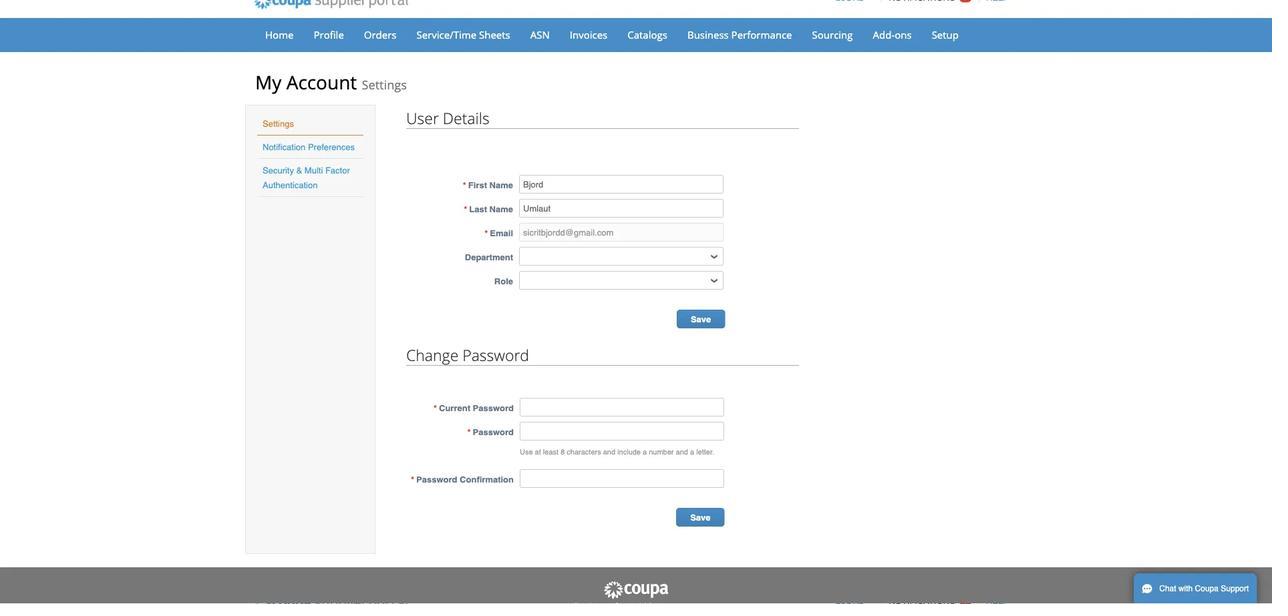 Task type: vqa. For each thing, say whether or not it's contained in the screenshot.
the leftmost check
no



Task type: locate. For each thing, give the bounding box(es) containing it.
security & multi factor authentication link
[[263, 165, 350, 190]]

save button
[[677, 310, 725, 329], [676, 508, 725, 527]]

preferences
[[308, 142, 355, 152]]

and
[[603, 448, 615, 457], [676, 448, 688, 457]]

1 vertical spatial name
[[489, 204, 513, 214]]

0 horizontal spatial a
[[643, 448, 647, 457]]

* for * first name
[[463, 180, 466, 190]]

password left confirmation
[[416, 475, 457, 485]]

add-ons link
[[864, 25, 920, 45]]

* current password
[[434, 403, 514, 413]]

user
[[406, 108, 439, 128]]

1 horizontal spatial settings
[[362, 76, 407, 93]]

coupa supplier portal image
[[245, 0, 417, 18], [603, 581, 669, 600]]

with
[[1178, 585, 1193, 594]]

service/time sheets link
[[408, 25, 519, 45]]

department
[[465, 252, 513, 262]]

and right number
[[676, 448, 688, 457]]

support
[[1221, 585, 1249, 594]]

0 vertical spatial name
[[489, 180, 513, 190]]

* email
[[485, 228, 513, 238]]

multi
[[305, 165, 323, 175]]

settings
[[362, 76, 407, 93], [263, 119, 294, 129]]

name for * first name
[[489, 180, 513, 190]]

password
[[462, 345, 529, 365], [473, 403, 514, 413], [473, 427, 514, 437], [416, 475, 457, 485]]

name right last
[[489, 204, 513, 214]]

2 save button from the top
[[676, 508, 725, 527]]

2 a from the left
[[690, 448, 694, 457]]

role
[[494, 276, 513, 286]]

setup link
[[923, 25, 967, 45]]

0 vertical spatial save button
[[677, 310, 725, 329]]

1 horizontal spatial and
[[676, 448, 688, 457]]

*
[[463, 180, 466, 190], [464, 204, 467, 214], [485, 228, 488, 238], [434, 403, 437, 413], [467, 427, 471, 437], [411, 475, 414, 485]]

name right first at the top left
[[489, 180, 513, 190]]

* for * current password
[[434, 403, 437, 413]]

a right include
[[643, 448, 647, 457]]

1 horizontal spatial a
[[690, 448, 694, 457]]

password for * password confirmation
[[416, 475, 457, 485]]

password for * password
[[473, 427, 514, 437]]

add-
[[873, 28, 895, 41]]

account
[[286, 69, 357, 95]]

settings up 'notification'
[[263, 119, 294, 129]]

catalogs
[[627, 28, 667, 41]]

add-ons
[[873, 28, 912, 41]]

security
[[263, 165, 294, 175]]

orders link
[[355, 25, 405, 45]]

characters
[[567, 448, 601, 457]]

a
[[643, 448, 647, 457], [690, 448, 694, 457]]

password down * current password
[[473, 427, 514, 437]]

None password field
[[520, 398, 724, 417], [520, 422, 724, 441], [520, 470, 724, 488], [520, 398, 724, 417], [520, 422, 724, 441], [520, 470, 724, 488]]

asn link
[[522, 25, 558, 45]]

profile link
[[305, 25, 353, 45]]

1 vertical spatial save
[[690, 513, 710, 523]]

None text field
[[519, 175, 724, 194], [519, 199, 724, 218], [519, 223, 724, 242], [519, 175, 724, 194], [519, 199, 724, 218], [519, 223, 724, 242]]

name
[[489, 180, 513, 190], [489, 204, 513, 214]]

notification preferences link
[[263, 142, 355, 152]]

password up * current password
[[462, 345, 529, 365]]

sourcing link
[[803, 25, 861, 45]]

orders
[[364, 28, 397, 41]]

0 horizontal spatial settings
[[263, 119, 294, 129]]

user details
[[406, 108, 489, 128]]

confirmation
[[460, 475, 514, 485]]

details
[[443, 108, 489, 128]]

navigation
[[830, 0, 1017, 11]]

0 vertical spatial save
[[691, 315, 711, 325]]

a left 'letter.'
[[690, 448, 694, 457]]

0 vertical spatial settings
[[362, 76, 407, 93]]

authentication
[[263, 180, 318, 190]]

0 horizontal spatial and
[[603, 448, 615, 457]]

1 vertical spatial coupa supplier portal image
[[603, 581, 669, 600]]

performance
[[731, 28, 792, 41]]

invoices link
[[561, 25, 616, 45]]

at
[[535, 448, 541, 457]]

profile
[[314, 28, 344, 41]]

name for * last name
[[489, 204, 513, 214]]

1 horizontal spatial coupa supplier portal image
[[603, 581, 669, 600]]

notification
[[263, 142, 306, 152]]

sheets
[[479, 28, 510, 41]]

catalogs link
[[619, 25, 676, 45]]

settings down "orders" link
[[362, 76, 407, 93]]

password for change password
[[462, 345, 529, 365]]

and left include
[[603, 448, 615, 457]]

factor
[[325, 165, 350, 175]]

settings inside "my account settings"
[[362, 76, 407, 93]]

number
[[649, 448, 674, 457]]

least
[[543, 448, 559, 457]]

2 name from the top
[[489, 204, 513, 214]]

business performance
[[687, 28, 792, 41]]

use
[[520, 448, 533, 457]]

1 vertical spatial save button
[[676, 508, 725, 527]]

save
[[691, 315, 711, 325], [690, 513, 710, 523]]

1 name from the top
[[489, 180, 513, 190]]

0 vertical spatial coupa supplier portal image
[[245, 0, 417, 18]]

* for * password confirmation
[[411, 475, 414, 485]]



Task type: describe. For each thing, give the bounding box(es) containing it.
change
[[406, 345, 458, 365]]

* for * email
[[485, 228, 488, 238]]

chat with coupa support button
[[1134, 574, 1257, 605]]

* password confirmation
[[411, 475, 514, 485]]

* last name
[[464, 204, 513, 214]]

invoices
[[570, 28, 607, 41]]

1 save from the top
[[691, 315, 711, 325]]

current
[[439, 403, 470, 413]]

* password
[[467, 427, 514, 437]]

home link
[[257, 25, 302, 45]]

first
[[468, 180, 487, 190]]

business performance link
[[679, 25, 801, 45]]

1 a from the left
[[643, 448, 647, 457]]

sourcing
[[812, 28, 853, 41]]

2 and from the left
[[676, 448, 688, 457]]

chat
[[1159, 585, 1176, 594]]

* for * last name
[[464, 204, 467, 214]]

settings link
[[263, 119, 294, 129]]

password up * password
[[473, 403, 514, 413]]

service/time
[[417, 28, 476, 41]]

0 horizontal spatial coupa supplier portal image
[[245, 0, 417, 18]]

setup
[[932, 28, 959, 41]]

coupa
[[1195, 585, 1219, 594]]

ons
[[895, 28, 912, 41]]

* for * password
[[467, 427, 471, 437]]

* first name
[[463, 180, 513, 190]]

chat with coupa support
[[1159, 585, 1249, 594]]

1 and from the left
[[603, 448, 615, 457]]

1 save button from the top
[[677, 310, 725, 329]]

notification preferences
[[263, 142, 355, 152]]

2 save from the top
[[690, 513, 710, 523]]

8
[[561, 448, 565, 457]]

email
[[490, 228, 513, 238]]

security & multi factor authentication
[[263, 165, 350, 190]]

my
[[255, 69, 282, 95]]

home
[[265, 28, 294, 41]]

use at least 8 characters and include a number and a letter.
[[520, 448, 714, 457]]

asn
[[530, 28, 550, 41]]

1 vertical spatial settings
[[263, 119, 294, 129]]

last
[[469, 204, 487, 214]]

business
[[687, 28, 729, 41]]

&
[[296, 165, 302, 175]]

change password
[[406, 345, 529, 365]]

letter.
[[696, 448, 714, 457]]

include
[[617, 448, 641, 457]]

service/time sheets
[[417, 28, 510, 41]]

my account settings
[[255, 69, 407, 95]]



